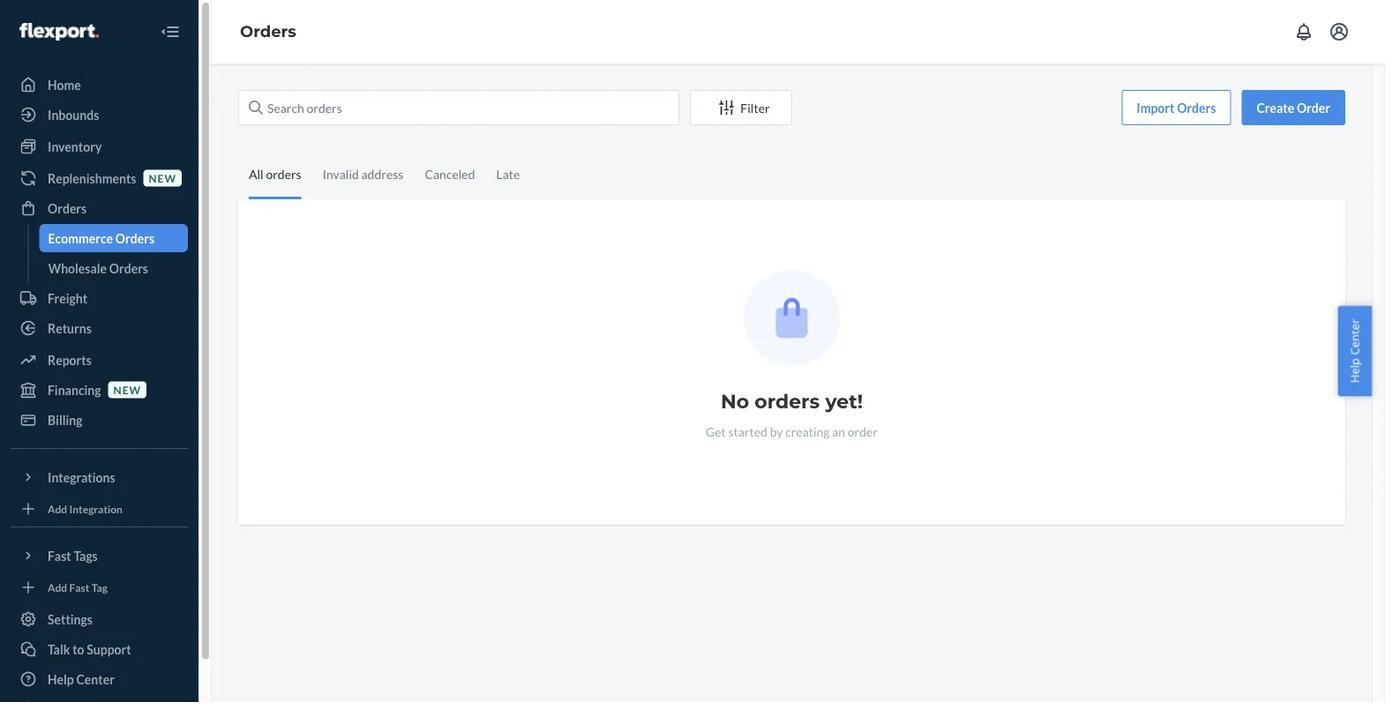 Task type: locate. For each thing, give the bounding box(es) containing it.
1 vertical spatial add
[[48, 581, 67, 594]]

open account menu image
[[1329, 21, 1350, 42]]

talk
[[48, 642, 70, 657]]

invalid
[[323, 166, 359, 181]]

orders
[[266, 166, 302, 181], [755, 390, 820, 413]]

orders inside ecommerce orders link
[[115, 231, 154, 246]]

0 horizontal spatial center
[[76, 672, 115, 687]]

wholesale
[[48, 261, 107, 276]]

import orders button
[[1122, 90, 1231, 125]]

to
[[73, 642, 84, 657]]

home
[[48, 77, 81, 92]]

1 vertical spatial help
[[48, 672, 74, 687]]

2 add from the top
[[48, 581, 67, 594]]

freight link
[[11, 284, 188, 312]]

new right replenishments
[[149, 172, 176, 184]]

orders link
[[240, 22, 296, 41], [11, 194, 188, 222]]

0 vertical spatial new
[[149, 172, 176, 184]]

support
[[87, 642, 131, 657]]

fast tags button
[[11, 542, 188, 570]]

billing
[[48, 413, 83, 428]]

1 horizontal spatial help center
[[1347, 319, 1363, 383]]

orders for all
[[266, 166, 302, 181]]

0 horizontal spatial help center
[[48, 672, 115, 687]]

add up the settings
[[48, 581, 67, 594]]

integration
[[69, 503, 123, 515]]

wholesale orders
[[48, 261, 148, 276]]

1 horizontal spatial orders link
[[240, 22, 296, 41]]

add for add integration
[[48, 503, 67, 515]]

all
[[249, 166, 264, 181]]

home link
[[11, 71, 188, 99]]

settings link
[[11, 605, 188, 634]]

1 vertical spatial new
[[113, 383, 141, 396]]

fast
[[48, 549, 71, 564], [69, 581, 90, 594]]

1 vertical spatial center
[[76, 672, 115, 687]]

create order link
[[1242, 90, 1346, 125]]

add for add fast tag
[[48, 581, 67, 594]]

flexport logo image
[[19, 23, 99, 41]]

create order
[[1257, 100, 1331, 115]]

returns
[[48, 321, 92, 336]]

orders for no
[[755, 390, 820, 413]]

address
[[361, 166, 404, 181]]

orders down ecommerce orders link
[[109, 261, 148, 276]]

orders link up ecommerce orders
[[11, 194, 188, 222]]

orders up the wholesale orders link
[[115, 231, 154, 246]]

get
[[706, 424, 726, 439]]

0 vertical spatial center
[[1347, 319, 1363, 355]]

1 horizontal spatial new
[[149, 172, 176, 184]]

empty list image
[[744, 270, 840, 366]]

center
[[1347, 319, 1363, 355], [76, 672, 115, 687]]

ecommerce
[[48, 231, 113, 246]]

1 horizontal spatial orders
[[755, 390, 820, 413]]

no orders yet!
[[721, 390, 863, 413]]

orders
[[240, 22, 296, 41], [1177, 100, 1216, 115], [48, 201, 87, 216], [115, 231, 154, 246], [109, 261, 148, 276]]

1 add from the top
[[48, 503, 67, 515]]

no
[[721, 390, 749, 413]]

0 vertical spatial fast
[[48, 549, 71, 564]]

1 horizontal spatial center
[[1347, 319, 1363, 355]]

0 vertical spatial help center
[[1347, 319, 1363, 383]]

new
[[149, 172, 176, 184], [113, 383, 141, 396]]

1 vertical spatial orders link
[[11, 194, 188, 222]]

orders up get started by creating an order on the bottom of the page
[[755, 390, 820, 413]]

orders right all at top
[[266, 166, 302, 181]]

orders for wholesale orders
[[109, 261, 148, 276]]

orders link up search image
[[240, 22, 296, 41]]

1 vertical spatial help center
[[48, 672, 115, 687]]

orders inside the wholesale orders link
[[109, 261, 148, 276]]

0 vertical spatial orders link
[[240, 22, 296, 41]]

help inside button
[[1347, 358, 1363, 383]]

add fast tag
[[48, 581, 108, 594]]

invalid address
[[323, 166, 404, 181]]

late
[[496, 166, 520, 181]]

orders inside import orders button
[[1177, 100, 1216, 115]]

0 horizontal spatial help
[[48, 672, 74, 687]]

settings
[[48, 612, 93, 627]]

new down reports link
[[113, 383, 141, 396]]

1 horizontal spatial help
[[1347, 358, 1363, 383]]

fast left 'tag'
[[69, 581, 90, 594]]

help center
[[1347, 319, 1363, 383], [48, 672, 115, 687]]

integrations
[[48, 470, 115, 485]]

replenishments
[[48, 171, 136, 186]]

canceled
[[425, 166, 475, 181]]

import
[[1137, 100, 1175, 115]]

0 vertical spatial help
[[1347, 358, 1363, 383]]

orders for import orders
[[1177, 100, 1216, 115]]

new for financing
[[113, 383, 141, 396]]

fast left tags
[[48, 549, 71, 564]]

new for replenishments
[[149, 172, 176, 184]]

orders up search image
[[240, 22, 296, 41]]

help
[[1347, 358, 1363, 383], [48, 672, 74, 687]]

0 vertical spatial orders
[[266, 166, 302, 181]]

0 vertical spatial add
[[48, 503, 67, 515]]

0 horizontal spatial orders
[[266, 166, 302, 181]]

1 vertical spatial orders
[[755, 390, 820, 413]]

get started by creating an order
[[706, 424, 878, 439]]

add
[[48, 503, 67, 515], [48, 581, 67, 594]]

0 horizontal spatial new
[[113, 383, 141, 396]]

add left the 'integration'
[[48, 503, 67, 515]]

talk to support
[[48, 642, 131, 657]]

orders right the import
[[1177, 100, 1216, 115]]



Task type: describe. For each thing, give the bounding box(es) containing it.
filter
[[741, 100, 770, 115]]

filter button
[[690, 90, 793, 125]]

started
[[729, 424, 768, 439]]

fast inside dropdown button
[[48, 549, 71, 564]]

Search orders text field
[[238, 90, 680, 125]]

inventory link
[[11, 132, 188, 161]]

open notifications image
[[1294, 21, 1315, 42]]

creating
[[786, 424, 830, 439]]

reports link
[[11, 346, 188, 374]]

add integration link
[[11, 499, 188, 520]]

reports
[[48, 353, 92, 368]]

center inside button
[[1347, 319, 1363, 355]]

order
[[1297, 100, 1331, 115]]

billing link
[[11, 406, 188, 434]]

help center inside button
[[1347, 319, 1363, 383]]

talk to support button
[[11, 635, 188, 664]]

help center link
[[11, 665, 188, 694]]

yet!
[[826, 390, 863, 413]]

inbounds
[[48, 107, 99, 122]]

returns link
[[11, 314, 188, 342]]

import orders
[[1137, 100, 1216, 115]]

an
[[832, 424, 846, 439]]

orders up ecommerce
[[48, 201, 87, 216]]

financing
[[48, 383, 101, 398]]

search image
[[249, 101, 263, 115]]

inbounds link
[[11, 101, 188, 129]]

order
[[848, 424, 878, 439]]

orders for ecommerce orders
[[115, 231, 154, 246]]

wholesale orders link
[[39, 254, 188, 282]]

help center button
[[1338, 306, 1372, 397]]

tags
[[74, 549, 98, 564]]

freight
[[48, 291, 87, 306]]

add fast tag link
[[11, 577, 188, 598]]

create
[[1257, 100, 1295, 115]]

close navigation image
[[160, 21, 181, 42]]

all orders
[[249, 166, 302, 181]]

fast tags
[[48, 549, 98, 564]]

ecommerce orders
[[48, 231, 154, 246]]

0 horizontal spatial orders link
[[11, 194, 188, 222]]

add integration
[[48, 503, 123, 515]]

tag
[[92, 581, 108, 594]]

integrations button
[[11, 463, 188, 492]]

ecommerce orders link
[[39, 224, 188, 252]]

inventory
[[48, 139, 102, 154]]

1 vertical spatial fast
[[69, 581, 90, 594]]

by
[[770, 424, 783, 439]]



Task type: vqa. For each thing, say whether or not it's contained in the screenshot.
the bottommost FAST
yes



